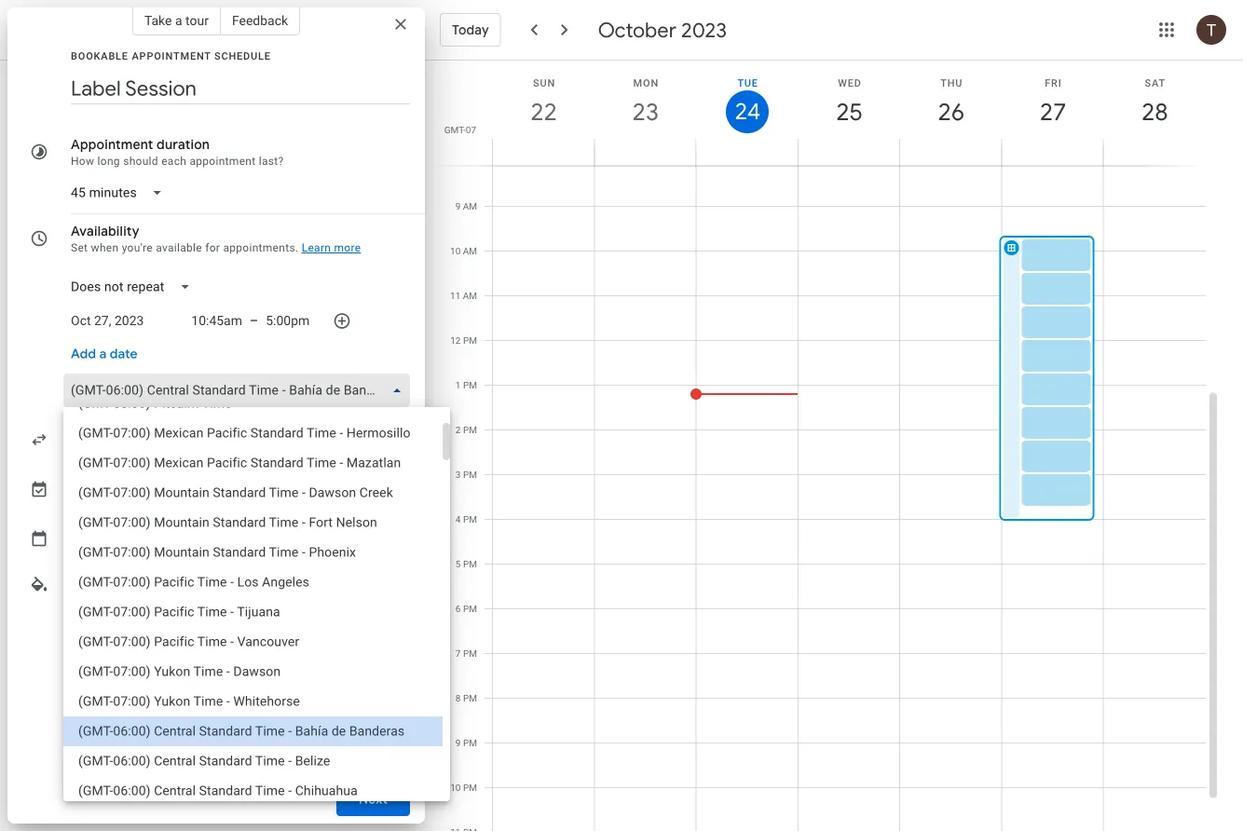 Task type: vqa. For each thing, say whether or not it's contained in the screenshot.
the topmost dates
no



Task type: locate. For each thing, give the bounding box(es) containing it.
a right add
[[99, 346, 107, 363]]

4 pm
[[456, 514, 477, 525]]

(gmt minus 07:00)yukon time - dawson option
[[63, 658, 443, 687]]

8
[[455, 156, 461, 167], [456, 693, 461, 704]]

(gmt minus 07:00)yukon time - whitehorse option
[[63, 687, 443, 717]]

am
[[463, 156, 477, 167], [463, 201, 477, 212], [463, 246, 477, 257], [463, 290, 477, 302]]

(gmt minus 06:00)central standard time - chihuahua option
[[63, 777, 443, 807]]

a
[[175, 13, 182, 28], [99, 346, 107, 363]]

appointment duration how long should each appointment last?
[[71, 136, 284, 168]]

8 down 7
[[456, 693, 461, 704]]

gmt-07
[[444, 124, 476, 135]]

am right "11"
[[463, 290, 477, 302]]

9 up 10 am in the top of the page
[[455, 201, 461, 212]]

10 up "11"
[[450, 246, 461, 257]]

pm for 6 pm
[[463, 604, 477, 615]]

3 am from the top
[[463, 246, 477, 257]]

am for 11 am
[[463, 290, 477, 302]]

pm down 9 pm
[[463, 783, 477, 794]]

pm right 7
[[463, 648, 477, 659]]

feedback
[[232, 13, 288, 28]]

Add title text field
[[71, 75, 410, 103]]

pm right 4 on the left of page
[[463, 514, 477, 525]]

7
[[456, 648, 461, 659]]

1 pm from the top
[[463, 335, 477, 346]]

pm
[[463, 335, 477, 346], [463, 380, 477, 391], [463, 425, 477, 436], [463, 469, 477, 481], [463, 514, 477, 525], [463, 559, 477, 570], [463, 604, 477, 615], [463, 648, 477, 659], [463, 693, 477, 704], [463, 738, 477, 749], [463, 783, 477, 794]]

mon
[[633, 77, 659, 89]]

pm for 2 pm
[[463, 425, 477, 436]]

1 vertical spatial 9
[[456, 738, 461, 749]]

1 9 from the top
[[455, 201, 461, 212]]

2
[[456, 425, 461, 436]]

8 pm from the top
[[463, 648, 477, 659]]

pm right 5
[[463, 559, 477, 570]]

saturday, october 28 element
[[1134, 90, 1177, 133]]

8 down gmt-07
[[455, 156, 461, 167]]

(gmt minus 06:00)central standard time - bahía de banderas option
[[63, 717, 443, 747]]

how
[[71, 155, 94, 168]]

sunday, october 22 element
[[523, 90, 565, 133]]

1 vertical spatial 10
[[450, 783, 461, 794]]

28
[[1141, 96, 1167, 127]]

add a date
[[71, 346, 138, 363]]

12
[[450, 335, 461, 346]]

10
[[450, 246, 461, 257], [450, 783, 461, 794]]

End time text field
[[266, 309, 318, 332]]

tuesday, october 24, today element
[[726, 90, 769, 133]]

fri 27
[[1039, 77, 1066, 127]]

pm for 9 pm
[[463, 738, 477, 749]]

9
[[455, 201, 461, 212], [456, 738, 461, 749]]

pm for 12 pm
[[463, 335, 477, 346]]

pm down 8 pm
[[463, 738, 477, 749]]

a inside button
[[175, 13, 182, 28]]

0 vertical spatial a
[[175, 13, 182, 28]]

am for 9 am
[[463, 201, 477, 212]]

pm down 7 pm
[[463, 693, 477, 704]]

sat
[[1145, 77, 1166, 89]]

4 pm from the top
[[463, 469, 477, 481]]

pm for 8 pm
[[463, 693, 477, 704]]

25 column header
[[798, 61, 901, 165]]

a for tour
[[175, 13, 182, 28]]

7 pm from the top
[[463, 604, 477, 615]]

11
[[450, 290, 461, 302]]

1 8 from the top
[[455, 156, 461, 167]]

1
[[456, 380, 461, 391]]

11 pm from the top
[[463, 783, 477, 794]]

pm right 6
[[463, 604, 477, 615]]

3 pm
[[456, 469, 477, 481]]

pm right 1
[[463, 380, 477, 391]]

26
[[937, 96, 964, 127]]

am down 07
[[463, 156, 477, 167]]

fri
[[1045, 77, 1062, 89]]

am down 8 am
[[463, 201, 477, 212]]

mon 23
[[631, 77, 659, 127]]

22 column header
[[492, 61, 595, 165]]

tue 24
[[734, 77, 759, 126]]

2023
[[681, 17, 727, 43]]

5
[[456, 559, 461, 570]]

1 vertical spatial a
[[99, 346, 107, 363]]

a left "tour"
[[175, 13, 182, 28]]

1 10 from the top
[[450, 246, 461, 257]]

5 pm from the top
[[463, 514, 477, 525]]

2 am from the top
[[463, 201, 477, 212]]

1 horizontal spatial a
[[175, 13, 182, 28]]

friday, october 27 element
[[1032, 90, 1075, 133]]

monday, october 23 element
[[624, 90, 667, 133]]

3 pm from the top
[[463, 425, 477, 436]]

2 10 from the top
[[450, 783, 461, 794]]

a inside button
[[99, 346, 107, 363]]

bookable appointment schedule
[[71, 50, 271, 62]]

0 vertical spatial 9
[[455, 201, 461, 212]]

0 horizontal spatial a
[[99, 346, 107, 363]]

10 down 9 pm
[[450, 783, 461, 794]]

tour
[[186, 13, 209, 28]]

9 up 10 pm
[[456, 738, 461, 749]]

9 am
[[455, 201, 477, 212]]

feedback button
[[221, 6, 300, 35]]

2 9 from the top
[[456, 738, 461, 749]]

add a date button
[[63, 337, 145, 371]]

long
[[97, 155, 120, 168]]

3
[[456, 469, 461, 481]]

Start time text field
[[190, 309, 242, 332]]

for
[[205, 241, 220, 254]]

5 pm
[[456, 559, 477, 570]]

2 pm
[[456, 425, 477, 436]]

2 8 from the top
[[456, 693, 461, 704]]

4 am from the top
[[463, 290, 477, 302]]

0 vertical spatial 10
[[450, 246, 461, 257]]

wednesday, october 25 element
[[828, 90, 871, 133]]

None field
[[63, 176, 178, 210], [63, 270, 206, 304], [63, 374, 418, 407], [63, 176, 178, 210], [63, 270, 206, 304], [63, 374, 418, 407]]

9 pm from the top
[[463, 693, 477, 704]]

24
[[734, 97, 759, 126]]

2 pm from the top
[[463, 380, 477, 391]]

25
[[835, 96, 862, 127]]

pm right 2
[[463, 425, 477, 436]]

(gmt minus 07:00)mexican pacific standard time - hermosillo option
[[63, 419, 443, 449]]

pm right 3
[[463, 469, 477, 481]]

9 for 9 pm
[[456, 738, 461, 749]]

grid
[[433, 61, 1221, 831]]

pm for 3 pm
[[463, 469, 477, 481]]

8 for 8 am
[[455, 156, 461, 167]]

–
[[250, 313, 258, 328]]

am for 8 am
[[463, 156, 477, 167]]

24 column header
[[696, 61, 799, 165]]

1 vertical spatial 8
[[456, 693, 461, 704]]

(gmt minus 07:00)mountain standard time - fort nelson option
[[63, 508, 443, 538]]

pm right 12
[[463, 335, 477, 346]]

appointments.
[[223, 241, 299, 254]]

10 pm from the top
[[463, 738, 477, 749]]

0 vertical spatial 8
[[455, 156, 461, 167]]

6 pm from the top
[[463, 559, 477, 570]]

grid containing 22
[[433, 61, 1221, 831]]

availability set when you're available for appointments. learn more
[[71, 223, 361, 254]]

(gmt minus 07:00)mexican pacific standard time - mazatlan option
[[63, 449, 443, 479]]

am down 9 am
[[463, 246, 477, 257]]

1 am from the top
[[463, 156, 477, 167]]



Task type: describe. For each thing, give the bounding box(es) containing it.
october
[[598, 17, 677, 43]]

color
[[71, 576, 105, 593]]

Date text field
[[71, 309, 144, 332]]

10 for 10 am
[[450, 246, 461, 257]]

22
[[529, 96, 556, 127]]

sat 28
[[1141, 77, 1167, 127]]

sun
[[533, 77, 556, 89]]

appointment
[[132, 50, 211, 62]]

1 pm
[[456, 380, 477, 391]]

bookable
[[71, 50, 129, 62]]

pm for 7 pm
[[463, 648, 477, 659]]

10 pm
[[450, 783, 477, 794]]

9 pm
[[456, 738, 477, 749]]

learn more link
[[302, 241, 361, 254]]

23
[[631, 96, 658, 127]]

october 2023
[[598, 17, 727, 43]]

should
[[123, 155, 158, 168]]

when
[[91, 241, 119, 254]]

learn
[[302, 241, 331, 254]]

6 pm
[[456, 604, 477, 615]]

27
[[1039, 96, 1066, 127]]

(gmt minus 07:00)pacific time - tijuana option
[[63, 598, 443, 628]]

today button
[[440, 7, 501, 52]]

pm for 1 pm
[[463, 380, 477, 391]]

thu 26
[[937, 77, 964, 127]]

12 pm
[[450, 335, 477, 346]]

appointment
[[190, 155, 256, 168]]

next button
[[336, 777, 410, 822]]

appointment
[[71, 136, 153, 153]]

26 column header
[[900, 61, 1002, 165]]

27 column header
[[1002, 61, 1104, 165]]

last?
[[259, 155, 284, 168]]

sun 22
[[529, 77, 556, 127]]

6
[[456, 604, 461, 615]]

pm for 5 pm
[[463, 559, 477, 570]]

thursday, october 26 element
[[930, 90, 973, 133]]

each
[[161, 155, 187, 168]]

am for 10 am
[[463, 246, 477, 257]]

10 am
[[450, 246, 477, 257]]

(gmt minus 07:00)mountain standard time - dawson creek option
[[63, 479, 443, 508]]

8 am
[[455, 156, 477, 167]]

take
[[144, 13, 172, 28]]

7 pm
[[456, 648, 477, 659]]

duration
[[157, 136, 210, 153]]

available
[[156, 241, 202, 254]]

(gmt minus 07:00)pacific time - los angeles option
[[63, 568, 443, 598]]

gmt-
[[444, 124, 466, 135]]

wed 25
[[835, 77, 862, 127]]

thu
[[941, 77, 963, 89]]

(gmt minus 08:00)pitcairn time option
[[63, 389, 443, 419]]

availability
[[71, 223, 139, 240]]

9 for 9 am
[[455, 201, 461, 212]]

wed
[[838, 77, 862, 89]]

8 for 8 pm
[[456, 693, 461, 704]]

take a tour button
[[132, 6, 221, 35]]

date
[[110, 346, 138, 363]]

07
[[466, 124, 476, 135]]

4
[[456, 514, 461, 525]]

schedule
[[214, 50, 271, 62]]

today
[[452, 21, 489, 38]]

take a tour
[[144, 13, 209, 28]]

pm for 4 pm
[[463, 514, 477, 525]]

23 column header
[[594, 61, 697, 165]]

a for date
[[99, 346, 107, 363]]

(gmt minus 07:00)mountain standard time - phoenix option
[[63, 538, 443, 568]]

pm for 10 pm
[[463, 783, 477, 794]]

28 column header
[[1103, 61, 1206, 165]]

8 pm
[[456, 693, 477, 704]]

(gmt minus 06:00)central standard time - belize option
[[63, 747, 443, 777]]

11 am
[[450, 290, 477, 302]]

next
[[359, 791, 388, 808]]

(gmt minus 07:00)pacific time - vancouver option
[[63, 628, 443, 658]]

tue
[[738, 77, 759, 89]]

set
[[71, 241, 88, 254]]

add
[[71, 346, 96, 363]]

10 for 10 pm
[[450, 783, 461, 794]]

more
[[334, 241, 361, 254]]

you're
[[122, 241, 153, 254]]



